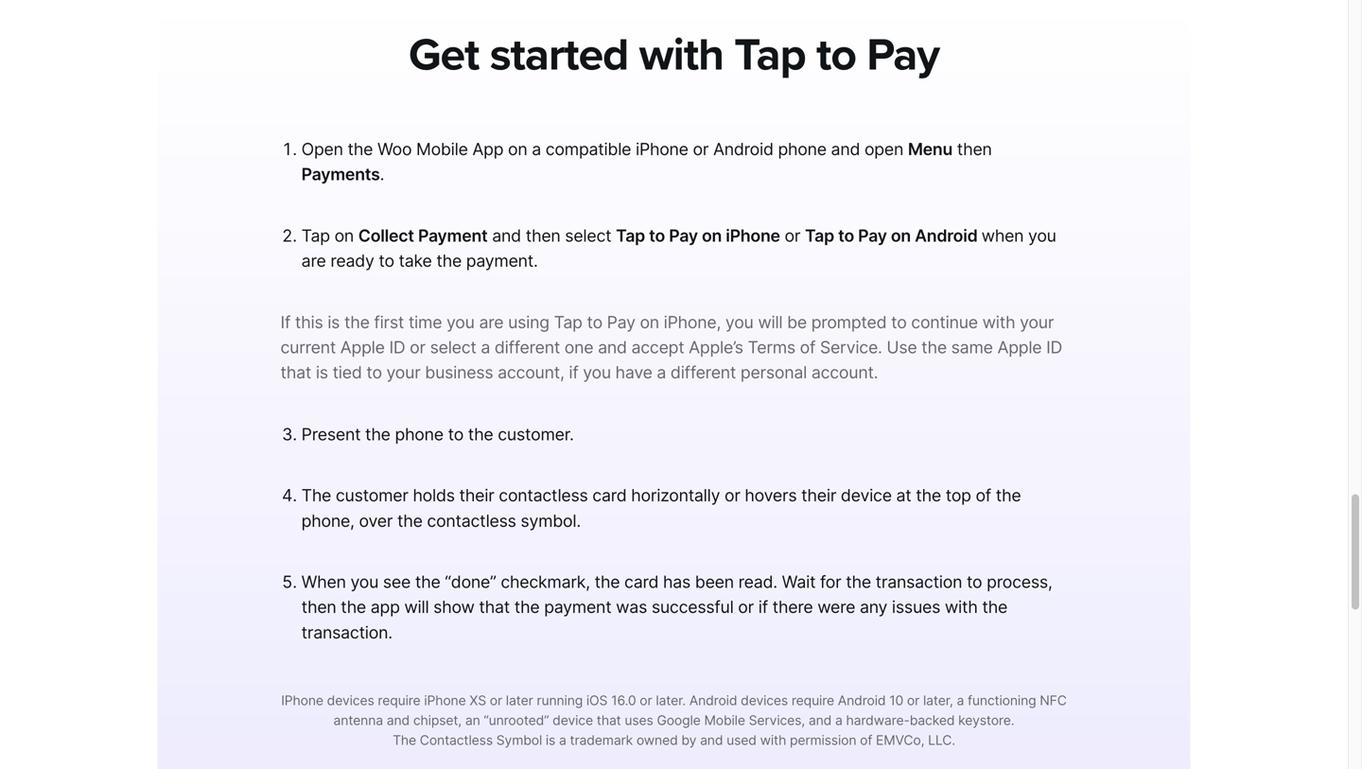 Task type: describe. For each thing, give the bounding box(es) containing it.
customer.
[[498, 424, 574, 445]]

terms
[[748, 337, 796, 358]]

1 their from the left
[[459, 486, 494, 506]]

"done"
[[445, 572, 496, 592]]

iphone
[[281, 693, 323, 709]]

10
[[890, 693, 904, 709]]

tied
[[333, 362, 362, 383]]

hardware-
[[846, 712, 910, 729]]

present
[[302, 424, 361, 445]]

transaction
[[876, 572, 962, 592]]

issues
[[892, 597, 941, 617]]

you right 'time'
[[447, 312, 475, 332]]

using
[[508, 312, 550, 332]]

mobile inside open the woo mobile app on a compatible iphone or android phone and open menu then payments .
[[416, 139, 468, 159]]

read.
[[739, 572, 778, 592]]

xs
[[470, 693, 486, 709]]

at
[[896, 486, 912, 506]]

chipset,
[[413, 712, 462, 729]]

contactless
[[420, 732, 493, 748]]

the right over
[[397, 511, 423, 531]]

select inside 'if this is the first time you are using tap to pay on iphone, you will be prompted to continue with your current apple id or select a different one and accept apple's terms of service. use the same apple id that is tied to your business account, if you have a different personal account.'
[[430, 337, 476, 358]]

payment
[[544, 597, 612, 617]]

process,
[[987, 572, 1053, 592]]

later
[[506, 693, 533, 709]]

business
[[425, 362, 493, 383]]

then inside when you see the "done" checkmark, the card has been read. wait for the transaction to process, then the app will show that the payment was successful or if there were any issues with the transaction.
[[302, 597, 336, 617]]

the left customer.
[[468, 424, 493, 445]]

device inside iphone devices require iphone xs or later running ios 16.0 or later. android devices require android 10 or later, a functioning nfc antenna and chipset, an "unrooted" device that uses google mobile services, and a hardware-backed keystore. the contactless symbol is a trademark owned by and used with permission of emvco, llc.
[[553, 712, 593, 729]]

that inside iphone devices require iphone xs or later running ios 16.0 or later. android devices require android 10 or later, a functioning nfc antenna and chipset, an "unrooted" device that uses google mobile services, and a hardware-backed keystore. the contactless symbol is a trademark owned by and used with permission of emvco, llc.
[[597, 712, 621, 729]]

wait
[[782, 572, 816, 592]]

mobile inside iphone devices require iphone xs or later running ios 16.0 or later. android devices require android 10 or later, a functioning nfc antenna and chipset, an "unrooted" device that uses google mobile services, and a hardware-backed keystore. the contactless symbol is a trademark owned by and used with permission of emvco, llc.
[[704, 712, 745, 729]]

same
[[951, 337, 993, 358]]

when
[[302, 572, 346, 592]]

.
[[380, 164, 384, 185]]

personal
[[741, 362, 807, 383]]

0 horizontal spatial different
[[495, 337, 560, 358]]

will inside 'if this is the first time you are using tap to pay on iphone, you will be prompted to continue with your current apple id or select a different one and accept apple's terms of service. use the same apple id that is tied to your business account, if you have a different personal account.'
[[758, 312, 783, 332]]

transaction.
[[302, 622, 392, 643]]

open
[[302, 139, 343, 159]]

were
[[818, 597, 856, 617]]

later.
[[656, 693, 686, 709]]

keystore.
[[959, 712, 1015, 729]]

0 vertical spatial contactless
[[499, 486, 588, 506]]

or inside when you see the "done" checkmark, the card has been read. wait for the transaction to process, then the app will show that the payment was successful or if there were any issues with the transaction.
[[738, 597, 754, 617]]

a right later,
[[957, 693, 964, 709]]

of inside the customer holds their contactless card horizontally or hovers their device at the top of the phone, over the contactless symbol.
[[976, 486, 991, 506]]

symbol.
[[521, 511, 581, 531]]

app
[[371, 597, 400, 617]]

2 devices from the left
[[741, 693, 788, 709]]

for
[[820, 572, 842, 592]]

iphone inside iphone devices require iphone xs or later running ios 16.0 or later. android devices require android 10 or later, a functioning nfc antenna and chipset, an "unrooted" device that uses google mobile services, and a hardware-backed keystore. the contactless symbol is a trademark owned by and used with permission of emvco, llc.
[[424, 693, 466, 709]]

the inside the "when you are ready to take the payment."
[[436, 251, 462, 271]]

horizontally
[[631, 486, 720, 506]]

have
[[616, 362, 653, 383]]

"unrooted"
[[484, 712, 549, 729]]

with inside iphone devices require iphone xs or later running ios 16.0 or later. android devices require android 10 or later, a functioning nfc antenna and chipset, an "unrooted" device that uses google mobile services, and a hardware-backed keystore. the contactless symbol is a trademark owned by and used with permission of emvco, llc.
[[760, 732, 786, 748]]

you inside the "when you are ready to take the payment."
[[1028, 226, 1057, 246]]

time
[[409, 312, 442, 332]]

current
[[281, 337, 336, 358]]

first
[[374, 312, 404, 332]]

owned
[[637, 732, 678, 748]]

2 apple from the left
[[998, 337, 1042, 358]]

get started with tap to pay
[[409, 28, 940, 82]]

app
[[473, 139, 504, 159]]

and inside open the woo mobile app on a compatible iphone or android phone and open menu then payments .
[[831, 139, 860, 159]]

1 vertical spatial contactless
[[427, 511, 516, 531]]

0 horizontal spatial phone
[[395, 424, 444, 445]]

tap inside 'if this is the first time you are using tap to pay on iphone, you will be prompted to continue with your current apple id or select a different one and accept apple's terms of service. use the same apple id that is tied to your business account, if you have a different personal account.'
[[554, 312, 583, 332]]

there
[[773, 597, 813, 617]]

the up transaction. at left
[[341, 597, 366, 617]]

ios
[[586, 693, 608, 709]]

collect
[[358, 226, 414, 246]]

customer
[[336, 486, 408, 506]]

checkmark,
[[501, 572, 590, 592]]

1 horizontal spatial select
[[565, 226, 611, 246]]

and right by
[[700, 732, 723, 748]]

of inside 'if this is the first time you are using tap to pay on iphone, you will be prompted to continue with your current apple id or select a different one and accept apple's terms of service. use the same apple id that is tied to your business account, if you have a different personal account.'
[[800, 337, 816, 358]]

2 their from the left
[[801, 486, 837, 506]]

the inside open the woo mobile app on a compatible iphone or android phone and open menu then payments .
[[348, 139, 373, 159]]

compatible
[[546, 139, 631, 159]]

use
[[887, 337, 917, 358]]

1 id from the left
[[389, 337, 405, 358]]

when you are ready to take the payment.
[[302, 226, 1057, 271]]

one
[[565, 337, 594, 358]]

will inside when you see the "done" checkmark, the card has been read. wait for the transaction to process, then the app will show that the payment was successful or if there were any issues with the transaction.
[[404, 597, 429, 617]]

trademark
[[570, 732, 633, 748]]

top
[[946, 486, 971, 506]]

a up permission
[[835, 712, 843, 729]]

has
[[663, 572, 691, 592]]

account,
[[498, 362, 565, 383]]

holds
[[413, 486, 455, 506]]

you up apple's at the top of the page
[[726, 312, 754, 332]]

successful
[[652, 597, 734, 617]]

backed
[[910, 712, 955, 729]]

started
[[490, 28, 629, 82]]

android inside open the woo mobile app on a compatible iphone or android phone and open menu then payments .
[[713, 139, 774, 159]]

hovers
[[745, 486, 797, 506]]

phone,
[[302, 511, 355, 531]]

service.
[[820, 337, 882, 358]]

and inside 'if this is the first time you are using tap to pay on iphone, you will be prompted to continue with your current apple id or select a different one and accept apple's terms of service. use the same apple id that is tied to your business account, if you have a different personal account.'
[[598, 337, 627, 358]]

the right present
[[365, 424, 391, 445]]

the inside iphone devices require iphone xs or later running ios 16.0 or later. android devices require android 10 or later, a functioning nfc antenna and chipset, an "unrooted" device that uses google mobile services, and a hardware-backed keystore. the contactless symbol is a trademark owned by and used with permission of emvco, llc.
[[393, 732, 416, 748]]

when you see the "done" checkmark, the card has been read. wait for the transaction to process, then the app will show that the payment was successful or if there were any issues with the transaction.
[[302, 572, 1053, 643]]

continue
[[911, 312, 978, 332]]

if inside when you see the "done" checkmark, the card has been read. wait for the transaction to process, then the app will show that the payment was successful or if there were any issues with the transaction.
[[759, 597, 768, 617]]

any
[[860, 597, 888, 617]]

the right see at left
[[415, 572, 440, 592]]

a up business
[[481, 337, 490, 358]]

1 vertical spatial different
[[671, 362, 736, 383]]

tap on collect payment and then select tap to pay on iphone or tap to pay on android
[[302, 226, 982, 246]]

by
[[682, 732, 697, 748]]

if
[[281, 312, 291, 332]]

with inside 'if this is the first time you are using tap to pay on iphone, you will be prompted to continue with your current apple id or select a different one and accept apple's terms of service. use the same apple id that is tied to your business account, if you have a different personal account.'
[[983, 312, 1016, 332]]

an
[[465, 712, 480, 729]]

1 apple from the left
[[340, 337, 385, 358]]

16.0
[[611, 693, 636, 709]]

the right top
[[996, 486, 1021, 506]]

a left trademark
[[559, 732, 566, 748]]

google
[[657, 712, 701, 729]]



Task type: vqa. For each thing, say whether or not it's contained in the screenshot.
top-
no



Task type: locate. For each thing, give the bounding box(es) containing it.
uses
[[625, 712, 653, 729]]

if down read.
[[759, 597, 768, 617]]

a right 'app'
[[532, 139, 541, 159]]

0 vertical spatial then
[[957, 139, 992, 159]]

accept
[[632, 337, 684, 358]]

id
[[389, 337, 405, 358], [1046, 337, 1063, 358]]

the right at
[[916, 486, 941, 506]]

apple's
[[689, 337, 743, 358]]

id down first
[[389, 337, 405, 358]]

0 horizontal spatial are
[[302, 251, 326, 271]]

their
[[459, 486, 494, 506], [801, 486, 837, 506]]

1 horizontal spatial apple
[[998, 337, 1042, 358]]

you left see at left
[[351, 572, 379, 592]]

0 horizontal spatial apple
[[340, 337, 385, 358]]

was
[[616, 597, 647, 617]]

device left at
[[841, 486, 892, 506]]

or
[[693, 139, 709, 159], [785, 226, 801, 246], [410, 337, 426, 358], [725, 486, 740, 506], [738, 597, 754, 617], [490, 693, 502, 709], [640, 693, 652, 709], [907, 693, 920, 709]]

1 horizontal spatial your
[[1020, 312, 1054, 332]]

the down continue
[[922, 337, 947, 358]]

with
[[639, 28, 724, 82], [983, 312, 1016, 332], [945, 597, 978, 617], [760, 732, 786, 748]]

0 vertical spatial different
[[495, 337, 560, 358]]

1 horizontal spatial are
[[479, 312, 504, 332]]

1 vertical spatial mobile
[[704, 712, 745, 729]]

1 horizontal spatial their
[[801, 486, 837, 506]]

the up payments
[[348, 139, 373, 159]]

functioning
[[968, 693, 1036, 709]]

account.
[[812, 362, 878, 383]]

and left chipset, on the bottom left of the page
[[387, 712, 410, 729]]

0 horizontal spatial device
[[553, 712, 593, 729]]

the up was
[[595, 572, 620, 592]]

you down the one
[[583, 362, 611, 383]]

0 horizontal spatial iphone
[[424, 693, 466, 709]]

apple
[[340, 337, 385, 358], [998, 337, 1042, 358]]

see
[[383, 572, 411, 592]]

of right top
[[976, 486, 991, 506]]

0 vertical spatial the
[[302, 486, 331, 506]]

on up iphone,
[[702, 226, 722, 246]]

prompted
[[811, 312, 887, 332]]

1 horizontal spatial then
[[526, 226, 561, 246]]

this
[[295, 312, 323, 332]]

1 horizontal spatial will
[[758, 312, 783, 332]]

phone inside open the woo mobile app on a compatible iphone or android phone and open menu then payments .
[[778, 139, 827, 159]]

1 vertical spatial will
[[404, 597, 429, 617]]

to inside the "when you are ready to take the payment."
[[379, 251, 394, 271]]

are left using
[[479, 312, 504, 332]]

and up have
[[598, 337, 627, 358]]

0 vertical spatial select
[[565, 226, 611, 246]]

2 id from the left
[[1046, 337, 1063, 358]]

on inside open the woo mobile app on a compatible iphone or android phone and open menu then payments .
[[508, 139, 527, 159]]

running
[[537, 693, 583, 709]]

payment
[[418, 226, 488, 246]]

1 vertical spatial the
[[393, 732, 416, 748]]

devices
[[327, 693, 374, 709], [741, 693, 788, 709]]

0 vertical spatial phone
[[778, 139, 827, 159]]

0 vertical spatial if
[[569, 362, 579, 383]]

1 vertical spatial is
[[316, 362, 328, 383]]

2 vertical spatial then
[[302, 597, 336, 617]]

0 vertical spatial card
[[593, 486, 627, 506]]

1 horizontal spatial id
[[1046, 337, 1063, 358]]

phone up the 'holds' at the left bottom of page
[[395, 424, 444, 445]]

0 horizontal spatial their
[[459, 486, 494, 506]]

you right when
[[1028, 226, 1057, 246]]

the down the process,
[[982, 597, 1008, 617]]

will up terms
[[758, 312, 783, 332]]

open
[[865, 139, 904, 159]]

then up payment.
[[526, 226, 561, 246]]

payment.
[[466, 251, 538, 271]]

0 vertical spatial device
[[841, 486, 892, 506]]

2 horizontal spatial iphone
[[726, 226, 780, 246]]

0 vertical spatial is
[[328, 312, 340, 332]]

of down the be
[[800, 337, 816, 358]]

1 devices from the left
[[327, 693, 374, 709]]

are left ready
[[302, 251, 326, 271]]

phone
[[778, 139, 827, 159], [395, 424, 444, 445]]

woo
[[377, 139, 412, 159]]

are
[[302, 251, 326, 271], [479, 312, 504, 332]]

their right hovers
[[801, 486, 837, 506]]

1 vertical spatial your
[[386, 362, 421, 383]]

0 horizontal spatial your
[[386, 362, 421, 383]]

0 horizontal spatial then
[[302, 597, 336, 617]]

select down compatible
[[565, 226, 611, 246]]

when
[[982, 226, 1024, 246]]

antenna
[[334, 712, 383, 729]]

or inside the customer holds their contactless card horizontally or hovers their device at the top of the phone, over the contactless symbol.
[[725, 486, 740, 506]]

you inside when you see the "done" checkmark, the card has been read. wait for the transaction to process, then the app will show that the payment was successful or if there were any issues with the transaction.
[[351, 572, 379, 592]]

of inside iphone devices require iphone xs or later running ios 16.0 or later. android devices require android 10 or later, a functioning nfc antenna and chipset, an "unrooted" device that uses google mobile services, and a hardware-backed keystore. the contactless symbol is a trademark owned by and used with permission of emvco, llc.
[[860, 732, 873, 748]]

2 horizontal spatial that
[[597, 712, 621, 729]]

emvco,
[[876, 732, 925, 748]]

is right symbol
[[546, 732, 556, 748]]

0 vertical spatial will
[[758, 312, 783, 332]]

the down chipset, on the bottom left of the page
[[393, 732, 416, 748]]

payments
[[302, 164, 380, 185]]

open the woo mobile app on a compatible iphone or android phone and open menu then payments .
[[302, 139, 992, 185]]

require up chipset, on the bottom left of the page
[[378, 693, 421, 709]]

apple up tied on the top left of the page
[[340, 337, 385, 358]]

that up trademark
[[597, 712, 621, 729]]

a down accept
[[657, 362, 666, 383]]

1 horizontal spatial devices
[[741, 693, 788, 709]]

different down using
[[495, 337, 560, 358]]

that inside 'if this is the first time you are using tap to pay on iphone, you will be prompted to continue with your current apple id or select a different one and accept apple's terms of service. use the same apple id that is tied to your business account, if you have a different personal account.'
[[281, 362, 311, 383]]

1 vertical spatial card
[[624, 572, 659, 592]]

1 horizontal spatial device
[[841, 486, 892, 506]]

0 vertical spatial iphone
[[636, 139, 689, 159]]

you
[[1028, 226, 1057, 246], [447, 312, 475, 332], [726, 312, 754, 332], [583, 362, 611, 383], [351, 572, 379, 592]]

or inside 'if this is the first time you are using tap to pay on iphone, you will be prompted to continue with your current apple id or select a different one and accept apple's terms of service. use the same apple id that is tied to your business account, if you have a different personal account.'
[[410, 337, 426, 358]]

require up permission
[[792, 693, 834, 709]]

2 vertical spatial is
[[546, 732, 556, 748]]

0 horizontal spatial select
[[430, 337, 476, 358]]

0 vertical spatial of
[[800, 337, 816, 358]]

0 horizontal spatial of
[[800, 337, 816, 358]]

are inside the "when you are ready to take the payment."
[[302, 251, 326, 271]]

of
[[800, 337, 816, 358], [976, 486, 991, 506], [860, 732, 873, 748]]

the down checkmark, at the left
[[514, 597, 540, 617]]

1 horizontal spatial of
[[860, 732, 873, 748]]

tap
[[734, 28, 806, 82], [302, 226, 330, 246], [616, 226, 645, 246], [805, 226, 834, 246], [554, 312, 583, 332]]

1 vertical spatial iphone
[[726, 226, 780, 246]]

and
[[831, 139, 860, 159], [492, 226, 521, 246], [598, 337, 627, 358], [387, 712, 410, 729], [809, 712, 832, 729], [700, 732, 723, 748]]

1 vertical spatial then
[[526, 226, 561, 246]]

services,
[[749, 712, 805, 729]]

the left first
[[344, 312, 370, 332]]

the up phone,
[[302, 486, 331, 506]]

on up ready
[[335, 226, 354, 246]]

card left horizontally
[[593, 486, 627, 506]]

if inside 'if this is the first time you are using tap to pay on iphone, you will be prompted to continue with your current apple id or select a different one and accept apple's terms of service. use the same apple id that is tied to your business account, if you have a different personal account.'
[[569, 362, 579, 383]]

on down open
[[891, 226, 911, 246]]

0 horizontal spatial mobile
[[416, 139, 468, 159]]

select
[[565, 226, 611, 246], [430, 337, 476, 358]]

if this is the first time you are using tap to pay on iphone, you will be prompted to continue with your current apple id or select a different one and accept apple's terms of service. use the same apple id that is tied to your business account, if you have a different personal account.
[[281, 312, 1063, 383]]

be
[[787, 312, 807, 332]]

1 horizontal spatial if
[[759, 597, 768, 617]]

id right same
[[1046, 337, 1063, 358]]

devices up antenna
[[327, 693, 374, 709]]

iphone,
[[664, 312, 721, 332]]

their right the 'holds' at the left bottom of page
[[459, 486, 494, 506]]

1 horizontal spatial iphone
[[636, 139, 689, 159]]

over
[[359, 511, 393, 531]]

1 horizontal spatial that
[[479, 597, 510, 617]]

contactless down the 'holds' at the left bottom of page
[[427, 511, 516, 531]]

a inside open the woo mobile app on a compatible iphone or android phone and open menu then payments .
[[532, 139, 541, 159]]

2 vertical spatial iphone
[[424, 693, 466, 709]]

1 require from the left
[[378, 693, 421, 709]]

0 horizontal spatial devices
[[327, 693, 374, 709]]

iphone devices require iphone xs or later running ios 16.0 or later. android devices require android 10 or later, a functioning nfc antenna and chipset, an "unrooted" device that uses google mobile services, and a hardware-backed keystore. the contactless symbol is a trademark owned by and used with permission of emvco, llc.
[[281, 693, 1067, 748]]

device
[[841, 486, 892, 506], [553, 712, 593, 729]]

0 horizontal spatial id
[[389, 337, 405, 358]]

0 horizontal spatial if
[[569, 362, 579, 383]]

0 vertical spatial your
[[1020, 312, 1054, 332]]

your right continue
[[1020, 312, 1054, 332]]

iphone
[[636, 139, 689, 159], [726, 226, 780, 246], [424, 693, 466, 709]]

used
[[727, 732, 757, 748]]

or inside open the woo mobile app on a compatible iphone or android phone and open menu then payments .
[[693, 139, 709, 159]]

1 vertical spatial if
[[759, 597, 768, 617]]

1 vertical spatial are
[[479, 312, 504, 332]]

to
[[817, 28, 856, 82], [649, 226, 665, 246], [838, 226, 854, 246], [379, 251, 394, 271], [587, 312, 603, 332], [891, 312, 907, 332], [366, 362, 382, 383], [448, 424, 464, 445], [967, 572, 982, 592]]

contactless up 'symbol.'
[[499, 486, 588, 506]]

is right this on the top left
[[328, 312, 340, 332]]

with inside when you see the "done" checkmark, the card has been read. wait for the transaction to process, then the app will show that the payment was successful or if there were any issues with the transaction.
[[945, 597, 978, 617]]

present the phone to the customer.
[[302, 424, 574, 445]]

1 vertical spatial select
[[430, 337, 476, 358]]

then down when
[[302, 597, 336, 617]]

1 vertical spatial of
[[976, 486, 991, 506]]

card up was
[[624, 572, 659, 592]]

0 horizontal spatial will
[[404, 597, 429, 617]]

if
[[569, 362, 579, 383], [759, 597, 768, 617]]

are inside 'if this is the first time you are using tap to pay on iphone, you will be prompted to continue with your current apple id or select a different one and accept apple's terms of service. use the same apple id that is tied to your business account, if you have a different personal account.'
[[479, 312, 504, 332]]

apple right same
[[998, 337, 1042, 358]]

phone left open
[[778, 139, 827, 159]]

iphone inside open the woo mobile app on a compatible iphone or android phone and open menu then payments .
[[636, 139, 689, 159]]

devices up services,
[[741, 693, 788, 709]]

is left tied on the top left of the page
[[316, 362, 328, 383]]

1 horizontal spatial mobile
[[704, 712, 745, 729]]

the inside the customer holds their contactless card horizontally or hovers their device at the top of the phone, over the contactless symbol.
[[302, 486, 331, 506]]

1 horizontal spatial the
[[393, 732, 416, 748]]

1 horizontal spatial different
[[671, 362, 736, 383]]

1 vertical spatial device
[[553, 712, 593, 729]]

that inside when you see the "done" checkmark, the card has been read. wait for the transaction to process, then the app will show that the payment was successful or if there were any issues with the transaction.
[[479, 597, 510, 617]]

that down 'current'
[[281, 362, 311, 383]]

llc.
[[928, 732, 955, 748]]

your down first
[[386, 362, 421, 383]]

the down 'payment'
[[436, 251, 462, 271]]

on up accept
[[640, 312, 659, 332]]

2 horizontal spatial then
[[957, 139, 992, 159]]

1 vertical spatial phone
[[395, 424, 444, 445]]

of down hardware- at the right of page
[[860, 732, 873, 748]]

get
[[409, 28, 479, 82]]

permission
[[790, 732, 857, 748]]

mobile
[[416, 139, 468, 159], [704, 712, 745, 729]]

mobile up "used"
[[704, 712, 745, 729]]

ready
[[330, 251, 374, 271]]

symbol
[[496, 732, 542, 748]]

2 horizontal spatial of
[[976, 486, 991, 506]]

on right 'app'
[[508, 139, 527, 159]]

device inside the customer holds their contactless card horizontally or hovers their device at the top of the phone, over the contactless symbol.
[[841, 486, 892, 506]]

different down apple's at the top of the page
[[671, 362, 736, 383]]

later,
[[923, 693, 953, 709]]

1 horizontal spatial require
[[792, 693, 834, 709]]

device down 'running'
[[553, 712, 593, 729]]

that
[[281, 362, 311, 383], [479, 597, 510, 617], [597, 712, 621, 729]]

been
[[695, 572, 734, 592]]

2 require from the left
[[792, 693, 834, 709]]

is inside iphone devices require iphone xs or later running ios 16.0 or later. android devices require android 10 or later, a functioning nfc antenna and chipset, an "unrooted" device that uses google mobile services, and a hardware-backed keystore. the contactless symbol is a trademark owned by and used with permission of emvco, llc.
[[546, 732, 556, 748]]

menu
[[908, 139, 953, 159]]

0 vertical spatial mobile
[[416, 139, 468, 159]]

the customer holds their contactless card horizontally or hovers their device at the top of the phone, over the contactless symbol.
[[302, 486, 1021, 531]]

pay inside 'if this is the first time you are using tap to pay on iphone, you will be prompted to continue with your current apple id or select a different one and accept apple's terms of service. use the same apple id that is tied to your business account, if you have a different personal account.'
[[607, 312, 636, 332]]

0 vertical spatial that
[[281, 362, 311, 383]]

different
[[495, 337, 560, 358], [671, 362, 736, 383]]

and left open
[[831, 139, 860, 159]]

that down "done"
[[479, 597, 510, 617]]

then right menu
[[957, 139, 992, 159]]

mobile left 'app'
[[416, 139, 468, 159]]

0 horizontal spatial require
[[378, 693, 421, 709]]

nfc
[[1040, 693, 1067, 709]]

then inside open the woo mobile app on a compatible iphone or android phone and open menu then payments .
[[957, 139, 992, 159]]

if down the one
[[569, 362, 579, 383]]

will right app
[[404, 597, 429, 617]]

android
[[713, 139, 774, 159], [915, 226, 978, 246], [689, 693, 737, 709], [838, 693, 886, 709]]

select up business
[[430, 337, 476, 358]]

and up permission
[[809, 712, 832, 729]]

0 horizontal spatial the
[[302, 486, 331, 506]]

card inside the customer holds their contactless card horizontally or hovers their device at the top of the phone, over the contactless symbol.
[[593, 486, 627, 506]]

card inside when you see the "done" checkmark, the card has been read. wait for the transaction to process, then the app will show that the payment was successful or if there were any issues with the transaction.
[[624, 572, 659, 592]]

show
[[433, 597, 475, 617]]

2 vertical spatial of
[[860, 732, 873, 748]]

and up payment.
[[492, 226, 521, 246]]

0 horizontal spatial that
[[281, 362, 311, 383]]

to inside when you see the "done" checkmark, the card has been read. wait for the transaction to process, then the app will show that the payment was successful or if there were any issues with the transaction.
[[967, 572, 982, 592]]

2 vertical spatial that
[[597, 712, 621, 729]]

on inside 'if this is the first time you are using tap to pay on iphone, you will be prompted to continue with your current apple id or select a different one and accept apple's terms of service. use the same apple id that is tied to your business account, if you have a different personal account.'
[[640, 312, 659, 332]]

1 horizontal spatial phone
[[778, 139, 827, 159]]

a
[[532, 139, 541, 159], [481, 337, 490, 358], [657, 362, 666, 383], [957, 693, 964, 709], [835, 712, 843, 729], [559, 732, 566, 748]]

the right for
[[846, 572, 871, 592]]

0 vertical spatial are
[[302, 251, 326, 271]]

1 vertical spatial that
[[479, 597, 510, 617]]



